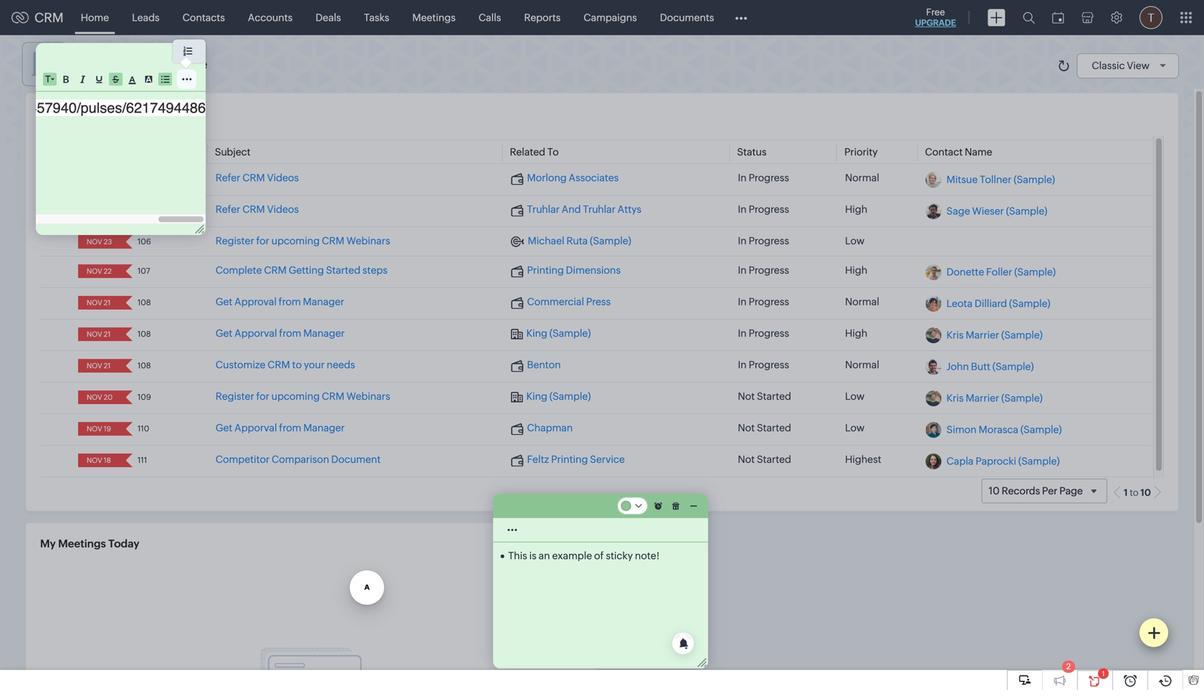 Task type: locate. For each thing, give the bounding box(es) containing it.
customize
[[216, 359, 265, 371]]

contact
[[925, 146, 963, 158]]

register up complete
[[216, 235, 254, 247]]

get apporval from manager for king (sample)
[[216, 328, 345, 339]]

tasks
[[364, 12, 389, 23]]

1 108 from the top
[[137, 298, 151, 307]]

in progress for associates
[[738, 172, 789, 184]]

1 register from the top
[[216, 235, 254, 247]]

kris marrier (sample) link for low
[[947, 392, 1043, 404]]

0 vertical spatial kris marrier (sample)
[[947, 329, 1043, 341]]

(sample) for john butt (sample) link
[[992, 361, 1034, 372]]

chapman
[[527, 422, 573, 434]]

0 vertical spatial meetings
[[412, 12, 456, 23]]

0 vertical spatial refer crm videos
[[216, 172, 299, 184]]

2 vertical spatial not started
[[738, 454, 791, 465]]

0 vertical spatial king (sample)
[[526, 328, 591, 339]]

2 register for upcoming crm webinars link from the top
[[216, 391, 390, 402]]

kris for high
[[947, 329, 964, 341]]

crm up getting
[[322, 235, 344, 247]]

my
[[40, 538, 56, 550]]

progress for ruta
[[749, 235, 789, 247]]

kris
[[947, 329, 964, 341], [947, 392, 964, 404]]

not started
[[738, 391, 791, 402], [738, 422, 791, 434], [738, 454, 791, 465]]

refer for truhlar and truhlar attys
[[216, 204, 240, 215]]

refer crm videos link for morlong associates
[[216, 172, 299, 184]]

1 vertical spatial register for upcoming crm webinars link
[[216, 391, 390, 402]]

upcoming
[[271, 235, 320, 247], [271, 391, 320, 402]]

from down complete crm getting started steps on the left
[[279, 296, 301, 308]]

2 refer crm videos link from the top
[[216, 204, 299, 215]]

classic view link
[[1092, 60, 1171, 71]]

kris up john
[[947, 329, 964, 341]]

refer crm videos link for truhlar and truhlar attys
[[216, 204, 299, 215]]

3 progress from the top
[[749, 235, 789, 247]]

1 not started from the top
[[738, 391, 791, 402]]

dilliard
[[975, 298, 1007, 309]]

1 left 10
[[1124, 488, 1128, 498]]

related
[[510, 146, 545, 158]]

1 vertical spatial king
[[526, 391, 547, 402]]

get apporval from manager link for king (sample)
[[216, 328, 345, 339]]

2 in from the top
[[738, 204, 747, 215]]

register for king (sample)
[[216, 391, 254, 402]]

truhlar and truhlar attys link
[[511, 204, 641, 216]]

1 in progress from the top
[[738, 172, 789, 184]]

1 not from the top
[[738, 391, 755, 402]]

0 horizontal spatial 1
[[1102, 670, 1105, 678]]

1 in from the top
[[738, 172, 747, 184]]

0 vertical spatial for
[[256, 235, 269, 247]]

donette
[[947, 266, 984, 278]]

apporval
[[234, 328, 277, 339], [234, 422, 277, 434]]

3 high from the top
[[845, 328, 867, 339]]

mitsue tollner (sample) link
[[947, 174, 1055, 185]]

from up customize crm to your needs link
[[279, 328, 301, 339]]

1 refer crm videos from the top
[[216, 172, 299, 184]]

1 normal from the top
[[845, 172, 879, 184]]

1 vertical spatial king (sample)
[[526, 391, 591, 402]]

in for press
[[738, 296, 747, 308]]

(sample) down leota dilliard (sample)
[[1001, 329, 1043, 341]]

progress for press
[[749, 296, 789, 308]]

kris down john
[[947, 392, 964, 404]]

1 vertical spatial register
[[216, 391, 254, 402]]

webinars for michael
[[346, 235, 390, 247]]

king (sample) link up benton
[[511, 328, 591, 340]]

1 vertical spatial from
[[279, 328, 301, 339]]

get left approval
[[216, 296, 232, 308]]

printing right feltz
[[551, 454, 588, 465]]

7 in from the top
[[738, 359, 747, 371]]

(sample) up simon morasca (sample)
[[1001, 392, 1043, 404]]

2 marrier from the top
[[966, 392, 999, 404]]

simon morasca (sample) link
[[947, 424, 1062, 435]]

1 horizontal spatial truhlar
[[583, 204, 616, 215]]

welcome
[[77, 57, 135, 71]]

kris marrier (sample) link up morasca
[[947, 392, 1043, 404]]

subject
[[215, 146, 251, 158]]

subject link
[[215, 146, 251, 158]]

marrier up butt
[[966, 329, 999, 341]]

get apporval from manager link
[[216, 328, 345, 339], [216, 422, 345, 434]]

5 progress from the top
[[749, 296, 789, 308]]

1 vertical spatial to
[[1130, 488, 1139, 498]]

5 in from the top
[[738, 296, 747, 308]]

5 in progress from the top
[[738, 296, 789, 308]]

1 get from the top
[[216, 296, 232, 308]]

attys
[[618, 204, 641, 215]]

1 vertical spatial webinars
[[346, 391, 390, 402]]

1 vertical spatial king (sample) link
[[511, 391, 591, 403]]

1 king from the top
[[526, 328, 547, 339]]

apporval up competitor
[[234, 422, 277, 434]]

4 progress from the top
[[749, 265, 789, 276]]

in
[[738, 172, 747, 184], [738, 204, 747, 215], [738, 235, 747, 247], [738, 265, 747, 276], [738, 296, 747, 308], [738, 328, 747, 339], [738, 359, 747, 371]]

manager up comparison
[[303, 422, 345, 434]]

1 vertical spatial 108
[[137, 330, 151, 339]]

2 king (sample) link from the top
[[511, 391, 591, 403]]

refer crm videos for truhlar and truhlar attys
[[216, 204, 299, 215]]

king (sample) link up chapman
[[511, 391, 591, 403]]

in progress for and
[[738, 204, 789, 215]]

0 vertical spatial to
[[292, 359, 302, 371]]

2 high from the top
[[845, 265, 867, 276]]

high for kris marrier (sample)
[[845, 328, 867, 339]]

steps
[[362, 265, 388, 276]]

1 king (sample) link from the top
[[511, 328, 591, 340]]

2 progress from the top
[[749, 204, 789, 215]]

in progress for ruta
[[738, 235, 789, 247]]

service
[[590, 454, 625, 465]]

0 vertical spatial apporval
[[234, 328, 277, 339]]

refer crm videos down subject link
[[216, 172, 299, 184]]

4 in progress from the top
[[738, 265, 789, 276]]

1 vertical spatial 1
[[1102, 670, 1105, 678]]

(sample) right dilliard
[[1009, 298, 1050, 309]]

refer crm videos down subject
[[216, 204, 299, 215]]

upcoming up complete crm getting started steps link
[[271, 235, 320, 247]]

0 vertical spatial 1
[[1124, 488, 1128, 498]]

leota
[[947, 298, 973, 309]]

2 truhlar from the left
[[583, 204, 616, 215]]

0 vertical spatial get apporval from manager link
[[216, 328, 345, 339]]

create new sticky note image
[[1147, 626, 1160, 639]]

refer crm videos link
[[216, 172, 299, 184], [216, 204, 299, 215]]

2 get apporval from manager from the top
[[216, 422, 345, 434]]

1 truhlar from the left
[[527, 204, 560, 215]]

2 register for upcoming crm webinars from the top
[[216, 391, 390, 402]]

for up complete
[[256, 235, 269, 247]]

0 vertical spatial kris marrier (sample) link
[[947, 329, 1043, 341]]

complete crm getting started steps
[[216, 265, 388, 276]]

0 vertical spatial high
[[845, 204, 867, 215]]

deals
[[316, 12, 341, 23]]

1 vertical spatial for
[[256, 391, 269, 402]]

get apporval from manager up competitor comparison document
[[216, 422, 345, 434]]

0 vertical spatial register for upcoming crm webinars link
[[216, 235, 390, 247]]

manager up your
[[303, 328, 345, 339]]

1 high from the top
[[845, 204, 867, 215]]

1 progress from the top
[[749, 172, 789, 184]]

kris marrier (sample) link
[[947, 329, 1043, 341], [947, 392, 1043, 404]]

in progress for press
[[738, 296, 789, 308]]

0 vertical spatial not started
[[738, 391, 791, 402]]

for for king (sample)
[[256, 391, 269, 402]]

ruta
[[566, 235, 588, 247]]

2 for from the top
[[256, 391, 269, 402]]

marrier for low
[[966, 392, 999, 404]]

crm down subject
[[242, 204, 265, 215]]

0 vertical spatial from
[[279, 296, 301, 308]]

high
[[845, 204, 867, 215], [845, 265, 867, 276], [845, 328, 867, 339]]

0 vertical spatial 108
[[137, 298, 151, 307]]

1 vertical spatial kris
[[947, 392, 964, 404]]

2 vertical spatial manager
[[303, 422, 345, 434]]

3 not started from the top
[[738, 454, 791, 465]]

apporval for king (sample)
[[234, 328, 277, 339]]

documents link
[[648, 0, 726, 35]]

truhlar left and
[[527, 204, 560, 215]]

0 vertical spatial webinars
[[346, 235, 390, 247]]

low for simon morasca (sample)
[[845, 422, 865, 434]]

for for michael ruta (sample)
[[256, 235, 269, 247]]

1 vertical spatial normal
[[845, 296, 879, 308]]

(sample) for kris marrier (sample) link for high
[[1001, 329, 1043, 341]]

normal
[[845, 172, 879, 184], [845, 296, 879, 308], [845, 359, 879, 371]]

2 upcoming from the top
[[271, 391, 320, 402]]

customize crm to your needs link
[[216, 359, 355, 371]]

webinars down needs
[[346, 391, 390, 402]]

webinars
[[346, 235, 390, 247], [346, 391, 390, 402]]

contact name link
[[925, 146, 992, 158]]

in for ruta
[[738, 235, 747, 247]]

109
[[137, 393, 151, 402]]

2 vertical spatial not
[[738, 454, 755, 465]]

1 vertical spatial refer
[[216, 204, 240, 215]]

from
[[279, 296, 301, 308], [279, 328, 301, 339], [279, 422, 301, 434]]

register for upcoming crm webinars link up complete crm getting started steps link
[[216, 235, 390, 247]]

1 apporval from the top
[[234, 328, 277, 339]]

1 vertical spatial kris marrier (sample) link
[[947, 392, 1043, 404]]

refer crm videos link down subject
[[216, 204, 299, 215]]

create menu element
[[979, 0, 1014, 35]]

manager down getting
[[303, 296, 344, 308]]

free upgrade
[[915, 7, 956, 28]]

morlong associates
[[527, 172, 619, 184]]

1 get apporval from manager link from the top
[[216, 328, 345, 339]]

(sample) for capla paprocki (sample) link on the bottom right of the page
[[1018, 455, 1060, 467]]

6 progress from the top
[[749, 328, 789, 339]]

get apporval from manager link up competitor comparison document
[[216, 422, 345, 434]]

2 108 from the top
[[137, 330, 151, 339]]

(sample) right morasca
[[1020, 424, 1062, 435]]

manager for king
[[303, 328, 345, 339]]

4 in from the top
[[738, 265, 747, 276]]

0 vertical spatial register
[[216, 235, 254, 247]]

delete image
[[672, 502, 680, 510]]

webinars up steps at the left top
[[346, 235, 390, 247]]

meetings left calls link
[[412, 12, 456, 23]]

refer down subject link
[[216, 172, 240, 184]]

get apporval from manager for chapman
[[216, 422, 345, 434]]

1 vertical spatial get
[[216, 328, 232, 339]]

0 vertical spatial register for upcoming crm webinars
[[216, 235, 390, 247]]

get up customize
[[216, 328, 232, 339]]

manager
[[303, 296, 344, 308], [303, 328, 345, 339], [303, 422, 345, 434]]

1 vertical spatial videos
[[267, 204, 299, 215]]

printing down michael
[[527, 265, 564, 276]]

3 normal from the top
[[845, 359, 879, 371]]

accounts link
[[236, 0, 304, 35]]

refer crm videos
[[216, 172, 299, 184], [216, 204, 299, 215]]

0 vertical spatial kris
[[947, 329, 964, 341]]

register for upcoming crm webinars link
[[216, 235, 390, 247], [216, 391, 390, 402]]

0 vertical spatial marrier
[[966, 329, 999, 341]]

0 vertical spatial king (sample) link
[[511, 328, 591, 340]]

(sample) right butt
[[992, 361, 1034, 372]]

1 vertical spatial apporval
[[234, 422, 277, 434]]

3 in from the top
[[738, 235, 747, 247]]

apporval for chapman
[[234, 422, 277, 434]]

to left 10
[[1130, 488, 1139, 498]]

register for upcoming crm webinars down your
[[216, 391, 390, 402]]

(sample) right the foller
[[1014, 266, 1056, 278]]

king down benton link
[[526, 391, 547, 402]]

0 vertical spatial refer
[[216, 172, 240, 184]]

leota dilliard (sample)
[[947, 298, 1050, 309]]

truhlar right and
[[583, 204, 616, 215]]

refer crm videos link down subject link
[[216, 172, 299, 184]]

kris marrier (sample) for high
[[947, 329, 1043, 341]]

marrier down butt
[[966, 392, 999, 404]]

campaigns
[[584, 12, 637, 23]]

in for dimensions
[[738, 265, 747, 276]]

upcoming down customize crm to your needs link
[[271, 391, 320, 402]]

1 for from the top
[[256, 235, 269, 247]]

king (sample) link for register for upcoming crm webinars
[[511, 391, 591, 403]]

printing dimensions
[[527, 265, 621, 276]]

low
[[845, 235, 865, 247], [845, 391, 865, 402], [845, 422, 865, 434]]

1 vertical spatial register for upcoming crm webinars
[[216, 391, 390, 402]]

upcoming for king
[[271, 391, 320, 402]]

3 not from the top
[[738, 454, 755, 465]]

1 vertical spatial not started
[[738, 422, 791, 434]]

register
[[216, 235, 254, 247], [216, 391, 254, 402]]

2 webinars from the top
[[346, 391, 390, 402]]

0 horizontal spatial meetings
[[58, 538, 106, 550]]

2 refer from the top
[[216, 204, 240, 215]]

normal for john butt (sample)
[[845, 359, 879, 371]]

106
[[137, 237, 151, 246]]

1 vertical spatial refer crm videos
[[216, 204, 299, 215]]

1 upcoming from the top
[[271, 235, 320, 247]]

mitsue tollner (sample)
[[947, 174, 1055, 185]]

(sample) right tollner
[[1014, 174, 1055, 185]]

register for upcoming crm webinars up complete crm getting started steps link
[[216, 235, 390, 247]]

2 vertical spatial high
[[845, 328, 867, 339]]

meetings
[[412, 12, 456, 23], [58, 538, 106, 550]]

0 vertical spatial not
[[738, 391, 755, 402]]

king (sample) for not started
[[526, 391, 591, 402]]

register for upcoming crm webinars link down your
[[216, 391, 390, 402]]

king (sample) link
[[511, 328, 591, 340], [511, 391, 591, 403]]

king (sample)
[[526, 328, 591, 339], [526, 391, 591, 402]]

3 low from the top
[[845, 422, 865, 434]]

progress for dimensions
[[749, 265, 789, 276]]

0 vertical spatial get
[[216, 296, 232, 308]]

2 king (sample) from the top
[[526, 391, 591, 402]]

not started for (sample)
[[738, 391, 791, 402]]

6 in progress from the top
[[738, 328, 789, 339]]

7 progress from the top
[[749, 359, 789, 371]]

king (sample) down commercial press link
[[526, 328, 591, 339]]

1 vertical spatial get apporval from manager
[[216, 422, 345, 434]]

1 vertical spatial refer crm videos link
[[216, 204, 299, 215]]

1 kris marrier (sample) from the top
[[947, 329, 1043, 341]]

started
[[326, 265, 360, 276], [757, 391, 791, 402], [757, 422, 791, 434], [757, 454, 791, 465]]

manager for commercial
[[303, 296, 344, 308]]

get apporval from manager link for chapman
[[216, 422, 345, 434]]

0 vertical spatial refer crm videos link
[[216, 172, 299, 184]]

0 vertical spatial low
[[845, 235, 865, 247]]

kris marrier (sample) link for high
[[947, 329, 1043, 341]]

(sample) up chapman
[[549, 391, 591, 402]]

2 refer crm videos from the top
[[216, 204, 299, 215]]

3 in progress from the top
[[738, 235, 789, 247]]

get up competitor
[[216, 422, 232, 434]]

2 vertical spatial low
[[845, 422, 865, 434]]

apporval down approval
[[234, 328, 277, 339]]

1 webinars from the top
[[346, 235, 390, 247]]

low for kris marrier (sample)
[[845, 391, 865, 402]]

2 register from the top
[[216, 391, 254, 402]]

2 king from the top
[[526, 391, 547, 402]]

1 vertical spatial upcoming
[[271, 391, 320, 402]]

1 vertical spatial kris marrier (sample)
[[947, 392, 1043, 404]]

leota dilliard (sample) link
[[947, 298, 1050, 309]]

from up competitor comparison document
[[279, 422, 301, 434]]

1 horizontal spatial meetings
[[412, 12, 456, 23]]

1 horizontal spatial 1
[[1124, 488, 1128, 498]]

videos for truhlar
[[267, 204, 299, 215]]

to left your
[[292, 359, 302, 371]]

0 vertical spatial normal
[[845, 172, 879, 184]]

profile element
[[1131, 0, 1171, 35]]

1 register for upcoming crm webinars link from the top
[[216, 235, 390, 247]]

2 videos from the top
[[267, 204, 299, 215]]

1 horizontal spatial to
[[1130, 488, 1139, 498]]

1 refer crm videos link from the top
[[216, 172, 299, 184]]

refer down subject
[[216, 204, 240, 215]]

started for chapman
[[757, 422, 791, 434]]

0 vertical spatial printing
[[527, 265, 564, 276]]

2 normal from the top
[[845, 296, 879, 308]]

for
[[256, 235, 269, 247], [256, 391, 269, 402]]

in progress
[[738, 172, 789, 184], [738, 204, 789, 215], [738, 235, 789, 247], [738, 265, 789, 276], [738, 296, 789, 308], [738, 328, 789, 339], [738, 359, 789, 371]]

0 vertical spatial get apporval from manager
[[216, 328, 345, 339]]

1 videos from the top
[[267, 172, 299, 184]]

donette foller (sample)
[[947, 266, 1056, 278]]

(sample) right paprocki
[[1018, 455, 1060, 467]]

progress for (sample)
[[749, 328, 789, 339]]

register down customize
[[216, 391, 254, 402]]

2 not started from the top
[[738, 422, 791, 434]]

1 refer from the top
[[216, 172, 240, 184]]

reports link
[[513, 0, 572, 35]]

kris marrier (sample) up morasca
[[947, 392, 1043, 404]]

1 get apporval from manager from the top
[[216, 328, 345, 339]]

john
[[947, 361, 969, 372]]

(sample) right wieser
[[1006, 205, 1047, 217]]

6 in from the top
[[738, 328, 747, 339]]

111
[[137, 456, 147, 465]]

1 vertical spatial meetings
[[58, 538, 106, 550]]

1 register for upcoming crm webinars from the top
[[216, 235, 390, 247]]

2 vertical spatial normal
[[845, 359, 879, 371]]

complete crm getting started steps link
[[216, 265, 388, 276]]

comparison
[[272, 454, 329, 465]]

2 get apporval from manager link from the top
[[216, 422, 345, 434]]

0 vertical spatial upcoming
[[271, 235, 320, 247]]

2 get from the top
[[216, 328, 232, 339]]

in for (sample)
[[738, 328, 747, 339]]

1 right 2 at the right bottom
[[1102, 670, 1105, 678]]

tasks link
[[353, 0, 401, 35]]

for down customize
[[256, 391, 269, 402]]

kris marrier (sample) down dilliard
[[947, 329, 1043, 341]]

2 low from the top
[[845, 391, 865, 402]]

king (sample) up chapman
[[526, 391, 591, 402]]

1 vertical spatial marrier
[[966, 392, 999, 404]]

king for get apporval from manager
[[526, 328, 547, 339]]

king up benton link
[[526, 328, 547, 339]]

0 vertical spatial king
[[526, 328, 547, 339]]

1 vertical spatial low
[[845, 391, 865, 402]]

1 kris from the top
[[947, 329, 964, 341]]

(sample) for low's kris marrier (sample) link
[[1001, 392, 1043, 404]]

king for register for upcoming crm webinars
[[526, 391, 547, 402]]

1 marrier from the top
[[966, 329, 999, 341]]

1 king (sample) from the top
[[526, 328, 591, 339]]

2 kris from the top
[[947, 392, 964, 404]]

0 horizontal spatial truhlar
[[527, 204, 560, 215]]

meetings right my
[[58, 538, 106, 550]]

2 kris marrier (sample) link from the top
[[947, 392, 1043, 404]]

1 vertical spatial get apporval from manager link
[[216, 422, 345, 434]]

None field
[[45, 73, 54, 85], [82, 204, 116, 217], [82, 235, 116, 249], [82, 265, 116, 278], [82, 296, 116, 310], [82, 328, 116, 341], [82, 359, 116, 373], [82, 391, 116, 404], [82, 422, 116, 436], [82, 454, 116, 467], [45, 73, 54, 85], [82, 204, 116, 217], [82, 235, 116, 249], [82, 265, 116, 278], [82, 296, 116, 310], [82, 328, 116, 341], [82, 359, 116, 373], [82, 391, 116, 404], [82, 422, 116, 436], [82, 454, 116, 467]]

1 vertical spatial manager
[[303, 328, 345, 339]]

2 vertical spatial 108
[[137, 361, 151, 370]]

kris marrier (sample) link down dilliard
[[947, 329, 1043, 341]]

3 108 from the top
[[137, 361, 151, 370]]

0 vertical spatial videos
[[267, 172, 299, 184]]

truhlar and truhlar attys
[[527, 204, 641, 215]]

1 vertical spatial high
[[845, 265, 867, 276]]

get apporval from manager link down get approval from manager link
[[216, 328, 345, 339]]

0 vertical spatial manager
[[303, 296, 344, 308]]

get apporval from manager down get approval from manager link
[[216, 328, 345, 339]]

kris marrier (sample)
[[947, 329, 1043, 341], [947, 392, 1043, 404]]

2 apporval from the top
[[234, 422, 277, 434]]

0 horizontal spatial to
[[292, 359, 302, 371]]

2 vertical spatial get
[[216, 422, 232, 434]]

videos for morlong
[[267, 172, 299, 184]]

associates
[[569, 172, 619, 184]]

marrier for high
[[966, 329, 999, 341]]

contacts link
[[171, 0, 236, 35]]

today
[[108, 538, 139, 550]]

1 kris marrier (sample) link from the top
[[947, 329, 1043, 341]]

high for donette foller (sample)
[[845, 265, 867, 276]]

1 vertical spatial not
[[738, 422, 755, 434]]

2 in progress from the top
[[738, 204, 789, 215]]

2 kris marrier (sample) from the top
[[947, 392, 1043, 404]]



Task type: vqa. For each thing, say whether or not it's contained in the screenshot.


Task type: describe. For each thing, give the bounding box(es) containing it.
king (sample) for in progress
[[526, 328, 591, 339]]

dimensions
[[566, 265, 621, 276]]

1 low from the top
[[845, 235, 865, 247]]

capla
[[947, 455, 974, 467]]

classic
[[1092, 60, 1125, 71]]

search image
[[1023, 11, 1035, 24]]

competitor comparison document link
[[216, 454, 381, 465]]

sage wieser (sample)
[[947, 205, 1047, 217]]

normal for leota dilliard (sample)
[[845, 296, 879, 308]]

register for upcoming crm webinars link for michael ruta (sample)
[[216, 235, 390, 247]]

calls
[[479, 12, 501, 23]]

john butt (sample)
[[947, 361, 1034, 372]]

progress for and
[[749, 204, 789, 215]]

document
[[331, 454, 381, 465]]

progress for associates
[[749, 172, 789, 184]]

from for commercial
[[279, 296, 301, 308]]

1 vertical spatial printing
[[551, 454, 588, 465]]

customize crm to your needs
[[216, 359, 355, 371]]

turtle
[[173, 57, 207, 71]]

contacts
[[182, 12, 225, 23]]

home
[[81, 12, 109, 23]]

2
[[1066, 662, 1071, 671]]

capla paprocki (sample)
[[947, 455, 1060, 467]]

(sample) down commercial press
[[549, 328, 591, 339]]

deals link
[[304, 0, 353, 35]]

documents
[[660, 12, 714, 23]]

register for upcoming crm webinars link for king (sample)
[[216, 391, 390, 402]]

crm left getting
[[264, 265, 287, 276]]

3 get from the top
[[216, 422, 232, 434]]

107
[[137, 267, 150, 276]]

free
[[926, 7, 945, 18]]

benton
[[527, 359, 561, 371]]

get approval from manager
[[216, 296, 344, 308]]

108 for customize crm to your needs
[[137, 361, 151, 370]]

get for commercial
[[216, 296, 232, 308]]

(sample) for sage wieser (sample) link on the top right of page
[[1006, 205, 1047, 217]]

accounts
[[248, 12, 293, 23]]

simon morasca (sample)
[[947, 424, 1062, 435]]

classic view
[[1092, 60, 1150, 71]]

in for associates
[[738, 172, 747, 184]]

this is an example of sticky note!
[[508, 550, 660, 562]]

10
[[1141, 488, 1151, 498]]

logo image
[[11, 12, 29, 23]]

john butt (sample) link
[[947, 361, 1034, 372]]

michael ruta (sample)
[[528, 235, 631, 247]]

feltz printing service link
[[511, 454, 625, 467]]

crm down subject link
[[242, 172, 265, 184]]

butt
[[971, 361, 990, 372]]

commercial
[[527, 296, 584, 308]]

crm left your
[[268, 359, 290, 371]]

(sample) right the ruta on the top of page
[[590, 235, 631, 247]]

get for king
[[216, 328, 232, 339]]

profile image
[[1140, 6, 1163, 29]]

(sample) for "leota dilliard (sample)" link
[[1009, 298, 1050, 309]]

commercial press link
[[511, 296, 611, 309]]

home link
[[69, 0, 121, 35]]

calls link
[[467, 0, 513, 35]]

7 in progress from the top
[[738, 359, 789, 371]]

refer for morlong associates
[[216, 172, 240, 184]]

crm right logo
[[34, 10, 63, 25]]

priority link
[[844, 146, 878, 158]]

michael ruta (sample) link
[[511, 235, 631, 248]]

status link
[[737, 146, 767, 158]]

paprocki
[[976, 455, 1016, 467]]

wieser
[[972, 205, 1004, 217]]

in progress for dimensions
[[738, 265, 789, 276]]

chapman link
[[511, 422, 573, 435]]

not for printing
[[738, 454, 755, 465]]

my meetings today
[[40, 538, 139, 550]]

(sample) for mitsue tollner (sample) 'link'
[[1014, 174, 1055, 185]]

related to link
[[510, 146, 559, 158]]

register for upcoming crm webinars for michael ruta (sample)
[[216, 235, 390, 247]]

normal for mitsue tollner (sample)
[[845, 172, 879, 184]]

complete
[[216, 265, 262, 276]]

crm link
[[11, 10, 63, 25]]

press
[[586, 296, 611, 308]]

contact name
[[925, 146, 992, 158]]

capla paprocki (sample) link
[[947, 455, 1060, 467]]

2 not from the top
[[738, 422, 755, 434]]

benton link
[[511, 359, 561, 372]]

register for michael ruta (sample)
[[216, 235, 254, 247]]

create menu image
[[988, 9, 1006, 26]]

2 vertical spatial from
[[279, 422, 301, 434]]

108 for get approval from manager
[[137, 298, 151, 307]]

in progress for (sample)
[[738, 328, 789, 339]]

king (sample) link for get apporval from manager
[[511, 328, 591, 340]]

mitsue
[[947, 174, 978, 185]]

related to
[[510, 146, 559, 158]]

(sample) for donette foller (sample) 'link'
[[1014, 266, 1056, 278]]

commercial press
[[527, 296, 611, 308]]

welcome terry turtle
[[77, 57, 207, 71]]

morlong
[[527, 172, 567, 184]]

feltz
[[527, 454, 549, 465]]

priority
[[844, 146, 878, 158]]

(sample) for 'simon morasca (sample)' link
[[1020, 424, 1062, 435]]

morlong associates link
[[511, 172, 619, 185]]

1 for 1
[[1102, 670, 1105, 678]]

calendar image
[[1052, 12, 1064, 23]]

webinars for king
[[346, 391, 390, 402]]

upgrade
[[915, 18, 956, 28]]

and
[[562, 204, 581, 215]]

kris for low
[[947, 392, 964, 404]]

1 to 10
[[1124, 488, 1151, 498]]

campaigns link
[[572, 0, 648, 35]]

feltz printing service
[[527, 454, 625, 465]]

1 for 1 to 10
[[1124, 488, 1128, 498]]

from for king
[[279, 328, 301, 339]]

tollner
[[980, 174, 1012, 185]]

refer crm videos for morlong associates
[[216, 172, 299, 184]]

approval
[[234, 296, 277, 308]]

meetings link
[[401, 0, 467, 35]]

register for upcoming crm webinars for king (sample)
[[216, 391, 390, 402]]

108 for get apporval from manager
[[137, 330, 151, 339]]

donette foller (sample) link
[[947, 266, 1056, 278]]

reminder image
[[654, 502, 662, 510]]

competitor comparison document
[[216, 454, 381, 465]]

your
[[304, 359, 325, 371]]

not for (sample)
[[738, 391, 755, 402]]

not started for printing
[[738, 454, 791, 465]]

leads
[[132, 12, 160, 23]]

high for sage wieser (sample)
[[845, 204, 867, 215]]

upcoming for michael
[[271, 235, 320, 247]]

started for feltz printing service
[[757, 454, 791, 465]]

crm down needs
[[322, 391, 344, 402]]

in for and
[[738, 204, 747, 215]]

highest
[[845, 454, 881, 465]]

search element
[[1014, 0, 1044, 35]]

started for king (sample)
[[757, 391, 791, 402]]

kris marrier (sample) for low
[[947, 392, 1043, 404]]

minimize image
[[690, 505, 697, 507]]

name
[[965, 146, 992, 158]]

foller
[[986, 266, 1012, 278]]

status
[[737, 146, 767, 158]]



